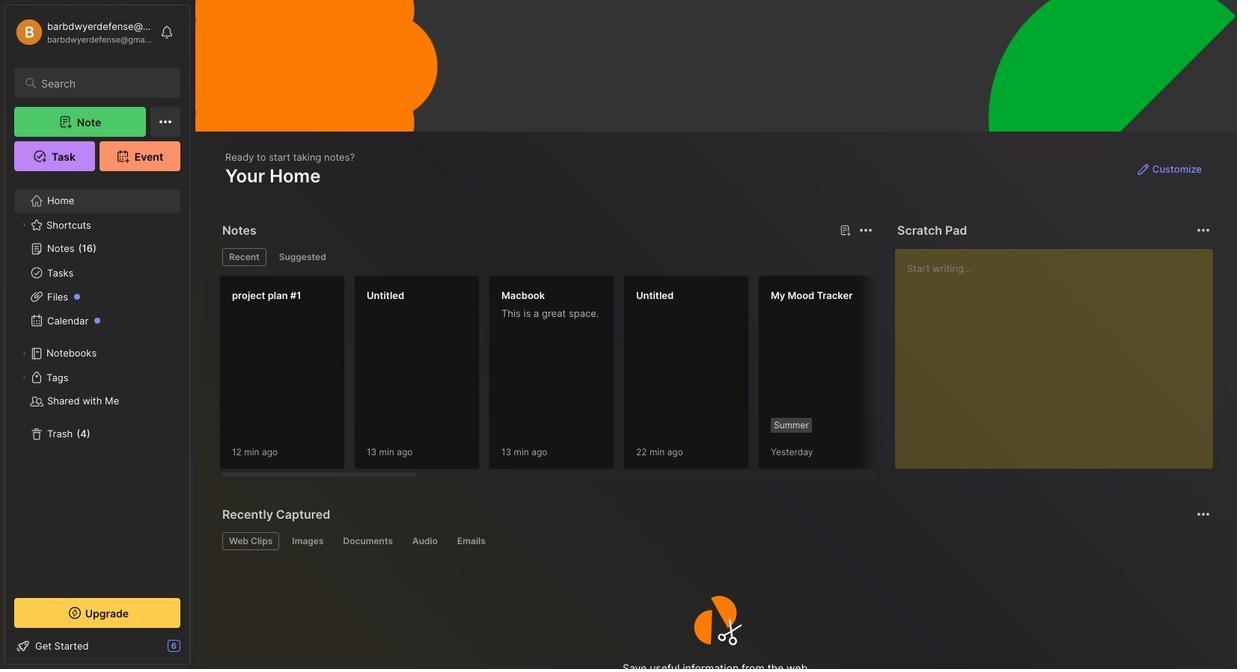 Task type: locate. For each thing, give the bounding box(es) containing it.
main element
[[0, 0, 195, 670]]

1 more actions field from the top
[[1193, 220, 1214, 241]]

tree
[[5, 180, 189, 585]]

More actions field
[[1193, 220, 1214, 241], [1193, 505, 1214, 526]]

row group
[[219, 275, 1237, 479]]

more actions image
[[1195, 506, 1213, 524]]

0 vertical spatial tab list
[[222, 249, 871, 266]]

None search field
[[41, 74, 167, 92]]

1 tab list from the top
[[222, 249, 871, 266]]

Account field
[[14, 17, 153, 47]]

0 vertical spatial more actions field
[[1193, 220, 1214, 241]]

tab
[[222, 249, 266, 266], [272, 249, 333, 266], [222, 533, 279, 551], [285, 533, 331, 551], [336, 533, 400, 551], [406, 533, 445, 551], [451, 533, 492, 551]]

click to collapse image
[[189, 642, 200, 660]]

Search text field
[[41, 76, 167, 91]]

none search field inside main element
[[41, 74, 167, 92]]

1 vertical spatial tab list
[[222, 533, 1208, 551]]

1 vertical spatial more actions field
[[1193, 505, 1214, 526]]

tab list
[[222, 249, 871, 266], [222, 533, 1208, 551]]



Task type: vqa. For each thing, say whether or not it's contained in the screenshot.
Click
no



Task type: describe. For each thing, give the bounding box(es) containing it.
expand tags image
[[19, 374, 28, 383]]

expand notebooks image
[[19, 350, 28, 359]]

2 more actions field from the top
[[1193, 505, 1214, 526]]

Start writing… text field
[[907, 249, 1213, 457]]

Help and Learning task checklist field
[[5, 635, 189, 659]]

tree inside main element
[[5, 180, 189, 585]]

more actions image
[[1195, 222, 1213, 240]]

2 tab list from the top
[[222, 533, 1208, 551]]



